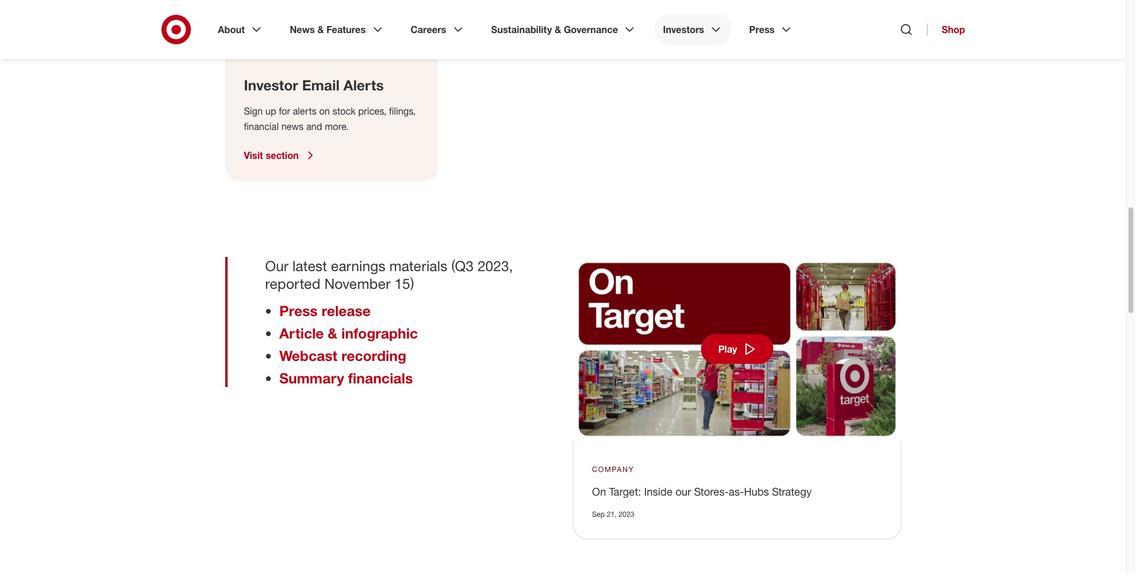 Task type: describe. For each thing, give the bounding box(es) containing it.
financials
[[348, 370, 413, 387]]

webcast
[[279, 347, 337, 365]]

infographic
[[341, 325, 418, 342]]

on target: inside our stores-as-hubs strategy link
[[592, 485, 812, 498]]

news & features link
[[282, 14, 393, 45]]

press for press
[[749, 24, 775, 35]]

sustainability
[[491, 24, 552, 35]]

visit
[[244, 150, 263, 161]]

our latest earnings materials (q3 2023, reported november 15)
[[265, 257, 513, 293]]

21,
[[607, 510, 617, 519]]

materials
[[389, 257, 447, 275]]

press link
[[741, 14, 802, 45]]

on target: inside our stores-as-hubs strategy image
[[573, 257, 901, 442]]

features
[[327, 24, 366, 35]]

sustainability & governance link
[[483, 14, 645, 45]]

sep 21, 2023
[[592, 510, 634, 519]]

for
[[279, 105, 290, 117]]

about
[[218, 24, 245, 35]]

section
[[266, 150, 299, 161]]

visit section
[[244, 150, 299, 161]]

filings,
[[389, 105, 416, 117]]

release
[[322, 302, 371, 320]]

press release article & infographic webcast recording summary financials
[[279, 302, 418, 387]]

hubs
[[744, 485, 769, 498]]

company link
[[592, 465, 635, 475]]

careers
[[411, 24, 446, 35]]

article & infographic link
[[279, 325, 418, 342]]

about link
[[210, 14, 272, 45]]

careers link
[[402, 14, 474, 45]]

as-
[[729, 485, 744, 498]]

15)
[[395, 275, 414, 293]]

november
[[324, 275, 391, 293]]

investors link
[[655, 14, 732, 45]]

earnings
[[331, 257, 386, 275]]

email
[[302, 76, 340, 94]]



Task type: locate. For each thing, give the bounding box(es) containing it.
(q3
[[451, 257, 474, 275]]

shop link
[[927, 24, 965, 35]]

sep
[[592, 510, 605, 519]]

sustainability & governance
[[491, 24, 618, 35]]

press
[[749, 24, 775, 35], [279, 302, 318, 320]]

visit section link
[[244, 148, 419, 163]]

alerts
[[293, 105, 317, 117]]

sign
[[244, 105, 263, 117]]

2023
[[619, 510, 634, 519]]

& inside 'sustainability & governance' link
[[555, 24, 561, 35]]

financial
[[244, 121, 279, 132]]

news
[[281, 121, 304, 132]]

webcast recording link
[[279, 347, 406, 365]]

press inside press release article & infographic webcast recording summary financials
[[279, 302, 318, 320]]

& down press release link
[[328, 325, 338, 342]]

& inside press release article & infographic webcast recording summary financials
[[328, 325, 338, 342]]

press release link
[[279, 302, 371, 320]]

sign up for alerts on stock prices, filings, financial news and more.
[[244, 105, 416, 132]]

recording
[[341, 347, 406, 365]]

up
[[265, 105, 276, 117]]

1 horizontal spatial press
[[749, 24, 775, 35]]

press for press release article & infographic webcast recording summary financials
[[279, 302, 318, 320]]

& left governance
[[555, 24, 561, 35]]

investors
[[663, 24, 704, 35]]

more.
[[325, 121, 349, 132]]

investor
[[244, 76, 298, 94]]

strategy
[[772, 485, 812, 498]]

news
[[290, 24, 315, 35]]

news & features
[[290, 24, 366, 35]]

our
[[265, 257, 289, 275]]

& right news at the left top of the page
[[318, 24, 324, 35]]

2 horizontal spatial &
[[555, 24, 561, 35]]

2023,
[[478, 257, 513, 275]]

our
[[676, 485, 691, 498]]

summary financials link
[[279, 370, 413, 387]]

governance
[[564, 24, 618, 35]]

& for sustainability
[[555, 24, 561, 35]]

inside
[[644, 485, 673, 498]]

on
[[592, 485, 606, 498]]

on target: inside our stores-as-hubs strategy
[[592, 485, 812, 498]]

0 horizontal spatial press
[[279, 302, 318, 320]]

stores-
[[694, 485, 729, 498]]

alerts
[[344, 76, 384, 94]]

stock
[[333, 105, 356, 117]]

shop
[[942, 24, 965, 35]]

investor email alerts
[[244, 76, 384, 94]]

prices,
[[358, 105, 387, 117]]

0 horizontal spatial &
[[318, 24, 324, 35]]

& inside news & features 'link'
[[318, 24, 324, 35]]

play button
[[701, 335, 773, 364]]

and
[[306, 121, 322, 132]]

on
[[319, 105, 330, 117]]

1 vertical spatial press
[[279, 302, 318, 320]]

&
[[318, 24, 324, 35], [555, 24, 561, 35], [328, 325, 338, 342]]

article
[[279, 325, 324, 342]]

target:
[[609, 485, 641, 498]]

latest
[[293, 257, 327, 275]]

company
[[592, 465, 635, 474]]

reported
[[265, 275, 320, 293]]

summary
[[279, 370, 344, 387]]

play
[[718, 344, 737, 356]]

1 horizontal spatial &
[[328, 325, 338, 342]]

0 vertical spatial press
[[749, 24, 775, 35]]

& for news
[[318, 24, 324, 35]]



Task type: vqa. For each thing, say whether or not it's contained in the screenshot.
improve
no



